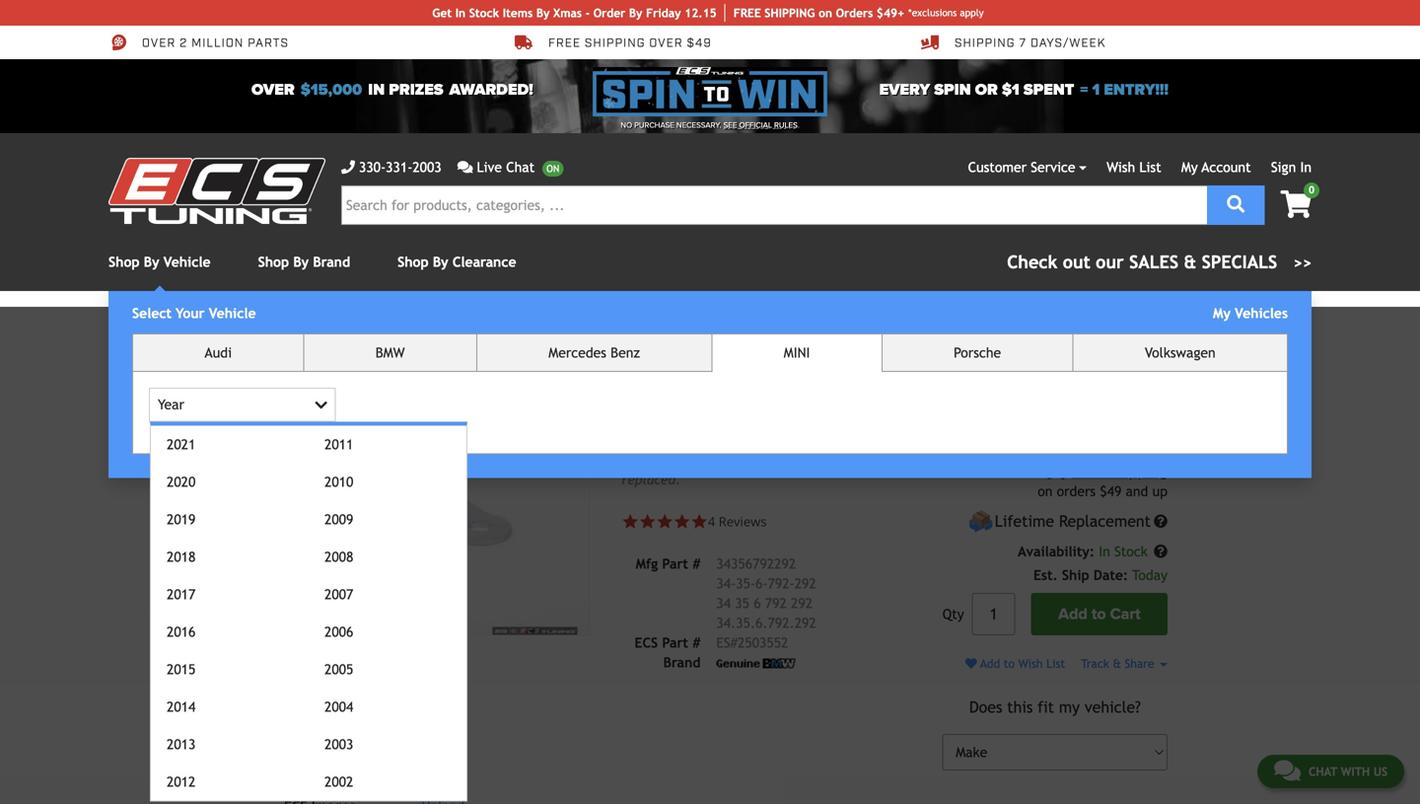Task type: locate. For each thing, give the bounding box(es) containing it.
by
[[537, 6, 550, 20], [629, 6, 643, 20], [144, 254, 159, 270], [293, 254, 309, 270], [433, 254, 449, 270]]

vehicle for shop by vehicle
[[164, 254, 211, 270]]

ship
[[1062, 567, 1090, 583]]

wish up this
[[1019, 657, 1043, 671]]

sign in
[[1271, 159, 1312, 175]]

be
[[668, 452, 683, 467]]

1 vertical spatial select
[[1114, 328, 1149, 340]]

live chat link
[[457, 157, 564, 178]]

free inside free shipping over $49 link
[[549, 35, 581, 51]]

1 horizontal spatial stock
[[1115, 544, 1148, 560]]

stock left items at the top of page
[[469, 6, 499, 20]]

$49 down 12.15
[[687, 35, 712, 51]]

1 horizontal spatial my
[[1213, 305, 1231, 321]]

brand inside es# 2503552 brand
[[664, 654, 701, 670]]

2018
[[167, 549, 196, 565]]

question circle image
[[1154, 545, 1168, 559]]

or
[[975, 81, 998, 99]]

select
[[132, 305, 172, 321], [1114, 328, 1149, 340]]

audi
[[205, 345, 232, 361]]

1 horizontal spatial add
[[1059, 605, 1088, 624]]

1 vertical spatial #
[[693, 635, 701, 650]]

1 vertical spatial my
[[1213, 305, 1231, 321]]

0 vertical spatial brand
[[313, 254, 350, 270]]

shopping cart image
[[1281, 190, 1312, 218]]

shop up home
[[258, 254, 289, 270]]

to inside 'add to cart' button
[[1092, 605, 1106, 624]]

to right the heart 'icon'
[[1004, 657, 1015, 671]]

search image
[[1228, 195, 1245, 213]]

shop up select your vehicle
[[109, 254, 140, 270]]

1 vertical spatial on
[[1038, 484, 1053, 499]]

select your vehicle
[[132, 305, 256, 321]]

by up select your vehicle
[[144, 254, 159, 270]]

0 vertical spatial shipping
[[955, 35, 1016, 51]]

0 vertical spatial on
[[819, 6, 833, 20]]

brand up page
[[313, 254, 350, 270]]

bmw down genuine bmw link
[[376, 345, 405, 361]]

on right ping
[[819, 6, 833, 20]]

1 vertical spatial shipping
[[1109, 461, 1168, 479]]

1 horizontal spatial chat
[[1309, 765, 1338, 778]]

see official rules link
[[724, 119, 798, 131]]

1 vertical spatial bmw
[[376, 345, 405, 361]]

0 vertical spatial list
[[1140, 159, 1162, 175]]

my vehicles
[[1213, 305, 1288, 321]]

ecs tuning image
[[109, 158, 326, 224]]

brand down 34356792292 34-35-6-792-292 34 35 6 792 292 34.35.6.792.292 ecs part #
[[664, 654, 701, 670]]

list
[[1140, 159, 1162, 175], [1047, 657, 1066, 671]]

.
[[798, 120, 800, 130]]

2 part from the top
[[662, 635, 689, 650]]

0 horizontal spatial over
[[142, 35, 176, 51]]

shipping down apply on the right top of the page
[[955, 35, 1016, 51]]

are
[[883, 452, 903, 467]]

chat right live
[[506, 159, 535, 175]]

# right mfg on the left bottom of page
[[693, 556, 701, 572]]

select for select
[[1114, 328, 1149, 340]]

1 vertical spatial list
[[1047, 657, 1066, 671]]

# left 'es#'
[[693, 635, 701, 650]]

2 # from the top
[[693, 635, 701, 650]]

home page link
[[269, 322, 338, 335]]

shop for shop by brand
[[258, 254, 289, 270]]

in for get
[[455, 6, 466, 20]]

by for shop by clearance
[[433, 254, 449, 270]]

over down parts
[[252, 81, 295, 99]]

1 horizontal spatial shipping
[[1109, 461, 1168, 479]]

1 vertical spatial part
[[662, 635, 689, 650]]

5 star image from the left
[[691, 513, 708, 530]]

tab list containing audi
[[132, 333, 1288, 802]]

0 horizontal spatial to
[[1004, 657, 1015, 671]]

2 horizontal spatial shop
[[398, 254, 429, 270]]

0 vertical spatial my
[[1182, 159, 1198, 175]]

add for add to wish list
[[981, 657, 1001, 671]]

bmw right genuine
[[389, 322, 414, 335]]

free inside free shipping on orders $49 and up
[[1072, 461, 1104, 479]]

3 star image from the left
[[656, 513, 674, 530]]

chat left with
[[1309, 765, 1338, 778]]

shop by vehicle
[[109, 254, 211, 270]]

vehicle up the audi
[[209, 305, 256, 321]]

0 horizontal spatial shipping
[[955, 35, 1016, 51]]

shop by brand
[[258, 254, 350, 270]]

35-
[[736, 575, 756, 591]]

0 vertical spatial to
[[1061, 328, 1074, 343]]

1 vertical spatial add
[[981, 657, 1001, 671]]

1 part from the top
[[662, 556, 689, 572]]

1 horizontal spatial 2003
[[413, 159, 442, 175]]

ecs
[[635, 635, 658, 650]]

1 vertical spatial $49
[[1100, 484, 1122, 499]]

$49
[[687, 35, 712, 51], [1100, 484, 1122, 499]]

days/week
[[1031, 35, 1106, 51]]

0 horizontal spatial stock
[[469, 6, 499, 20]]

shop left clearance
[[398, 254, 429, 270]]

1 vertical spatial free
[[1072, 461, 1104, 479]]

0 horizontal spatial chat
[[506, 159, 535, 175]]

shipping
[[585, 35, 646, 51]]

2003 down 2004
[[325, 736, 354, 752]]

0 vertical spatial chat
[[506, 159, 535, 175]]

add
[[1059, 605, 1088, 624], [981, 657, 1001, 671]]

3 shop from the left
[[398, 254, 429, 270]]

1 horizontal spatial over
[[252, 81, 295, 99]]

0 vertical spatial free
[[549, 35, 581, 51]]

1 vertical spatial over
[[252, 81, 295, 99]]

free
[[549, 35, 581, 51], [1072, 461, 1104, 479]]

0 vertical spatial select
[[132, 305, 172, 321]]

should
[[622, 452, 663, 467]]

1 vertical spatial stock
[[1115, 544, 1148, 560]]

34.35.6.792.292
[[717, 615, 817, 631]]

stock for get
[[469, 6, 499, 20]]

select left your
[[132, 305, 172, 321]]

chat with us link
[[1258, 755, 1405, 788]]

clearance
[[453, 254, 516, 270]]

=
[[1081, 81, 1089, 99]]

0 horizontal spatial list
[[1047, 657, 1066, 671]]

330-331-2003 link
[[341, 157, 442, 178]]

over 2 million parts link
[[109, 34, 289, 51]]

0 link
[[1265, 183, 1320, 220]]

0 vertical spatial part
[[662, 556, 689, 572]]

0 horizontal spatial $49
[[687, 35, 712, 51]]

no purchase necessary. see official rules .
[[621, 120, 800, 130]]

reviews
[[719, 512, 767, 530]]

to for add to wish list
[[1004, 657, 1015, 671]]

my left vehicles
[[1213, 305, 1231, 321]]

sales & specials link
[[1008, 249, 1312, 275]]

vehicle up your
[[164, 254, 211, 270]]

part right mfg on the left bottom of page
[[662, 556, 689, 572]]

2015
[[167, 661, 196, 677]]

2017
[[167, 586, 196, 602]]

0 vertical spatial in
[[455, 6, 466, 20]]

0 vertical spatial add
[[1059, 605, 1088, 624]]

question circle image
[[1154, 515, 1168, 528]]

1 star image from the left
[[622, 513, 639, 530]]

brand for shop by brand
[[313, 254, 350, 270]]

1 shop from the left
[[109, 254, 140, 270]]

list left the my account 'link'
[[1140, 159, 1162, 175]]

please
[[941, 328, 984, 343]]

on
[[819, 6, 833, 20], [1038, 484, 1053, 499]]

1 horizontal spatial select
[[1114, 328, 1149, 340]]

ping
[[789, 6, 815, 20]]

# inside 34356792292 34-35-6-792-292 34 35 6 792 292 34.35.6.792.292 ecs part #
[[693, 635, 701, 650]]

wish right service
[[1107, 159, 1136, 175]]

add down the ship
[[1059, 605, 1088, 624]]

-
[[586, 6, 590, 20]]

est.
[[1034, 567, 1058, 583]]

1 horizontal spatial on
[[1038, 484, 1053, 499]]

1 horizontal spatial $49
[[1100, 484, 1122, 499]]

0 horizontal spatial select
[[132, 305, 172, 321]]

2020
[[167, 474, 196, 490]]

to left the pick
[[1061, 328, 1074, 343]]

add inside button
[[1059, 605, 1088, 624]]

0 vertical spatial over
[[142, 35, 176, 51]]

1 horizontal spatial shop
[[258, 254, 289, 270]]

my left the account
[[1182, 159, 1198, 175]]

None text field
[[972, 593, 1016, 635]]

orders
[[836, 6, 873, 20]]

0 horizontal spatial 2003
[[325, 736, 354, 752]]

star image
[[622, 513, 639, 530], [639, 513, 656, 530], [656, 513, 674, 530], [674, 513, 691, 530], [691, 513, 708, 530]]

genuine
[[341, 322, 385, 335]]

official
[[739, 120, 772, 130]]

list up does this fit my vehicle?
[[1047, 657, 1066, 671]]

on down free shipping image
[[1038, 484, 1053, 499]]

1 horizontal spatial list
[[1140, 159, 1162, 175]]

0 vertical spatial vehicle
[[164, 254, 211, 270]]

customer service
[[968, 159, 1076, 175]]

my
[[1182, 159, 1198, 175], [1213, 305, 1231, 321]]

0 horizontal spatial shop
[[109, 254, 140, 270]]

Search text field
[[341, 185, 1208, 225]]

2 vertical spatial to
[[1004, 657, 1015, 671]]

1 vertical spatial in
[[1301, 159, 1312, 175]]

#
[[693, 556, 701, 572], [693, 635, 701, 650]]

page
[[303, 322, 328, 335]]

6-
[[756, 575, 768, 591]]

1 vertical spatial to
[[1092, 605, 1106, 624]]

2
[[180, 35, 188, 51]]

over left 2
[[142, 35, 176, 51]]

part right ecs
[[662, 635, 689, 650]]

2009
[[325, 511, 354, 527]]

to left cart
[[1092, 605, 1106, 624]]

please tap 'select' to pick a vehicle
[[941, 328, 1165, 343]]

home
[[269, 322, 300, 335]]

free down xmas
[[549, 35, 581, 51]]

0 horizontal spatial my
[[1182, 159, 1198, 175]]

spin
[[934, 81, 971, 99]]

free up orders
[[1072, 461, 1104, 479]]

stock for availability:
[[1115, 544, 1148, 560]]

34-
[[717, 575, 736, 591]]

2003 left comments icon
[[413, 159, 442, 175]]

2 shop from the left
[[258, 254, 289, 270]]

2 horizontal spatial in
[[1301, 159, 1312, 175]]

this product is lifetime replacement eligible image
[[969, 509, 994, 534]]

shop
[[109, 254, 140, 270], [258, 254, 289, 270], [398, 254, 429, 270]]

by left xmas
[[537, 6, 550, 20]]

by for shop by vehicle
[[144, 254, 159, 270]]

2 vertical spatial in
[[1099, 544, 1111, 560]]

0 horizontal spatial brand
[[313, 254, 350, 270]]

0 vertical spatial stock
[[469, 6, 499, 20]]

330-331-2003
[[359, 159, 442, 175]]

select for select your vehicle
[[132, 305, 172, 321]]

in for availability:
[[1099, 544, 1111, 560]]

1 vertical spatial 2003
[[325, 736, 354, 752]]

in up est. ship date: today
[[1099, 544, 1111, 560]]

mini
[[784, 345, 810, 361]]

in
[[455, 6, 466, 20], [1301, 159, 1312, 175], [1099, 544, 1111, 560]]

shipping up and
[[1109, 461, 1168, 479]]

select right the pick
[[1114, 328, 1149, 340]]

4
[[708, 512, 716, 530]]

7
[[1020, 35, 1027, 51]]

tab list
[[132, 333, 1288, 802]]

over for over 2 million parts
[[142, 35, 176, 51]]

apply
[[960, 7, 984, 18]]

by up "home page" link
[[293, 254, 309, 270]]

0 vertical spatial #
[[693, 556, 701, 572]]

to for add to cart
[[1092, 605, 1106, 624]]

with
[[1341, 765, 1370, 778]]

in right get
[[455, 6, 466, 20]]

availability: in stock
[[1018, 544, 1152, 560]]

time
[[778, 452, 807, 467]]

0 vertical spatial wish
[[1107, 159, 1136, 175]]

stock left question circle icon
[[1115, 544, 1148, 560]]

to
[[1061, 328, 1074, 343], [1092, 605, 1106, 624], [1004, 657, 1015, 671]]

over for over $15,000 in prizes
[[252, 81, 295, 99]]

add right the heart 'icon'
[[981, 657, 1001, 671]]

by left clearance
[[433, 254, 449, 270]]

1 vertical spatial brand
[[664, 654, 701, 670]]

add to cart button
[[1032, 593, 1168, 635]]

$49+
[[877, 6, 905, 20]]

0 horizontal spatial in
[[455, 6, 466, 20]]

$49 left and
[[1100, 484, 1122, 499]]

1 vertical spatial chat
[[1309, 765, 1338, 778]]

292
[[795, 575, 817, 591]]

in right the sign
[[1301, 159, 1312, 175]]

0 horizontal spatial add
[[981, 657, 1001, 671]]

shop by clearance link
[[398, 254, 516, 270]]

0 horizontal spatial free
[[549, 35, 581, 51]]

1 horizontal spatial in
[[1099, 544, 1111, 560]]

1 horizontal spatial brand
[[664, 654, 701, 670]]

es#2503552 - 34356792292 - rear brake pad wear sensor - should be replaced each time brake pads are replaced. - genuine bmw - bmw image
[[253, 382, 590, 636]]

0 horizontal spatial wish
[[1019, 657, 1043, 671]]

0 vertical spatial 2003
[[413, 159, 442, 175]]

parts
[[248, 35, 289, 51]]

2013
[[167, 736, 196, 752]]

1 vertical spatial vehicle
[[209, 305, 256, 321]]

2 star image from the left
[[639, 513, 656, 530]]

2 horizontal spatial to
[[1092, 605, 1106, 624]]

1 horizontal spatial free
[[1072, 461, 1104, 479]]



Task type: vqa. For each thing, say whether or not it's contained in the screenshot.
topmost antenna
no



Task type: describe. For each thing, give the bounding box(es) containing it.
4 reviews
[[708, 512, 767, 530]]

mfg
[[636, 556, 658, 572]]

replaced.
[[622, 471, 681, 487]]

over
[[650, 35, 683, 51]]

shipping inside shipping 7 days/week link
[[955, 35, 1016, 51]]

vehicles
[[1235, 305, 1288, 321]]

part inside 34356792292 34-35-6-792-292 34 35 6 792 292 34.35.6.792.292 ecs part #
[[662, 635, 689, 650]]

330-
[[359, 159, 386, 175]]

comments image
[[457, 160, 473, 174]]

friday
[[646, 6, 681, 20]]

over $15,000 in prizes
[[252, 81, 444, 99]]

necessary.
[[677, 120, 722, 130]]

&
[[1184, 252, 1197, 272]]

2012
[[167, 774, 196, 790]]

fit
[[1038, 698, 1055, 716]]

genuine bmw link
[[341, 322, 424, 335]]

get
[[432, 6, 452, 20]]

free shipping image
[[1045, 465, 1068, 479]]

0 vertical spatial bmw
[[389, 322, 414, 335]]

add for add to cart
[[1059, 605, 1088, 624]]

sales & specials
[[1130, 252, 1278, 272]]

in
[[368, 81, 385, 99]]

order
[[594, 6, 626, 20]]

phone image
[[341, 160, 355, 174]]

1 horizontal spatial to
[[1061, 328, 1074, 343]]

shipping 7 days/week
[[955, 35, 1106, 51]]

2003 inside "link"
[[413, 159, 442, 175]]

pick
[[1077, 328, 1104, 343]]

my for my account
[[1182, 159, 1198, 175]]

4 reviews link
[[708, 512, 767, 530]]

shop by brand link
[[258, 254, 350, 270]]

replaced
[[687, 452, 741, 467]]

volkswagen
[[1145, 345, 1216, 361]]

sign in link
[[1271, 159, 1312, 175]]

4 star image from the left
[[674, 513, 691, 530]]

by right order
[[629, 6, 643, 20]]

$49 inside free shipping on orders $49 and up
[[1100, 484, 1122, 499]]

*exclusions
[[909, 7, 957, 18]]

mercedes benz
[[549, 345, 640, 361]]

*exclusions apply link
[[909, 5, 984, 20]]

in for sign
[[1301, 159, 1312, 175]]

free for shipping
[[1072, 461, 1104, 479]]

heart image
[[966, 658, 977, 670]]

free for shipping
[[549, 35, 581, 51]]

2021
[[167, 436, 196, 452]]

my for my vehicles
[[1213, 305, 1231, 321]]

us
[[1374, 765, 1388, 778]]

0 vertical spatial $49
[[687, 35, 712, 51]]

get in stock items by xmas - order by friday 12.15
[[432, 6, 717, 20]]

$1
[[1002, 81, 1020, 99]]

sales
[[1130, 252, 1179, 272]]

free
[[734, 6, 761, 20]]

2503552
[[738, 635, 789, 650]]

792-
[[768, 575, 795, 591]]

2019
[[167, 511, 196, 527]]

shop for shop by vehicle
[[109, 254, 140, 270]]

2006
[[325, 624, 354, 640]]

2008
[[325, 549, 354, 565]]

brake
[[811, 452, 846, 467]]

should be replaced each time brake pads are replaced.
[[622, 452, 903, 487]]

0
[[1309, 184, 1315, 195]]

1 vertical spatial wish
[[1019, 657, 1043, 671]]

on inside free shipping on orders $49 and up
[[1038, 484, 1053, 499]]

specials
[[1202, 252, 1278, 272]]

es# 2503552 brand
[[664, 635, 789, 670]]

vehicle for select your vehicle
[[209, 305, 256, 321]]

genuine bmw
[[341, 322, 414, 335]]

es#
[[717, 635, 738, 650]]

2007
[[325, 586, 354, 602]]

my account
[[1182, 159, 1252, 175]]

add to wish list link
[[966, 657, 1066, 671]]

every spin or $1 spent = 1 entry!!!
[[880, 81, 1169, 99]]

account
[[1202, 159, 1252, 175]]

chat inside "link"
[[506, 159, 535, 175]]

2002
[[325, 774, 354, 790]]

'select'
[[1011, 328, 1057, 343]]

ecs tuning 'spin to win' contest logo image
[[593, 67, 828, 116]]

shop for shop by clearance
[[398, 254, 429, 270]]

customer service button
[[968, 157, 1087, 178]]

12.15
[[685, 6, 717, 20]]

date:
[[1094, 567, 1129, 583]]

home page
[[269, 322, 328, 335]]

shipping 7 days/week link
[[921, 34, 1106, 51]]

ship
[[765, 6, 789, 20]]

1 horizontal spatial wish
[[1107, 159, 1136, 175]]

2010
[[325, 474, 354, 490]]

million
[[192, 35, 244, 51]]

shipping inside free shipping on orders $49 and up
[[1109, 461, 1168, 479]]

wish list link
[[1107, 159, 1162, 175]]

1 # from the top
[[693, 556, 701, 572]]

availability:
[[1018, 544, 1095, 560]]

rules
[[774, 120, 798, 130]]

your
[[176, 305, 205, 321]]

service
[[1031, 159, 1076, 175]]

by for shop by brand
[[293, 254, 309, 270]]

genuine bmw image
[[717, 659, 796, 669]]

my vehicles link
[[1213, 305, 1288, 321]]

xmas
[[553, 6, 582, 20]]

0 horizontal spatial on
[[819, 6, 833, 20]]

brand for es# 2503552 brand
[[664, 654, 701, 670]]

live
[[477, 159, 502, 175]]

vehicle?
[[1085, 698, 1141, 716]]

over 2 million parts
[[142, 35, 289, 51]]

select link
[[1114, 326, 1149, 342]]

add to wish list
[[977, 657, 1066, 671]]

see
[[724, 120, 737, 130]]

customer
[[968, 159, 1027, 175]]



